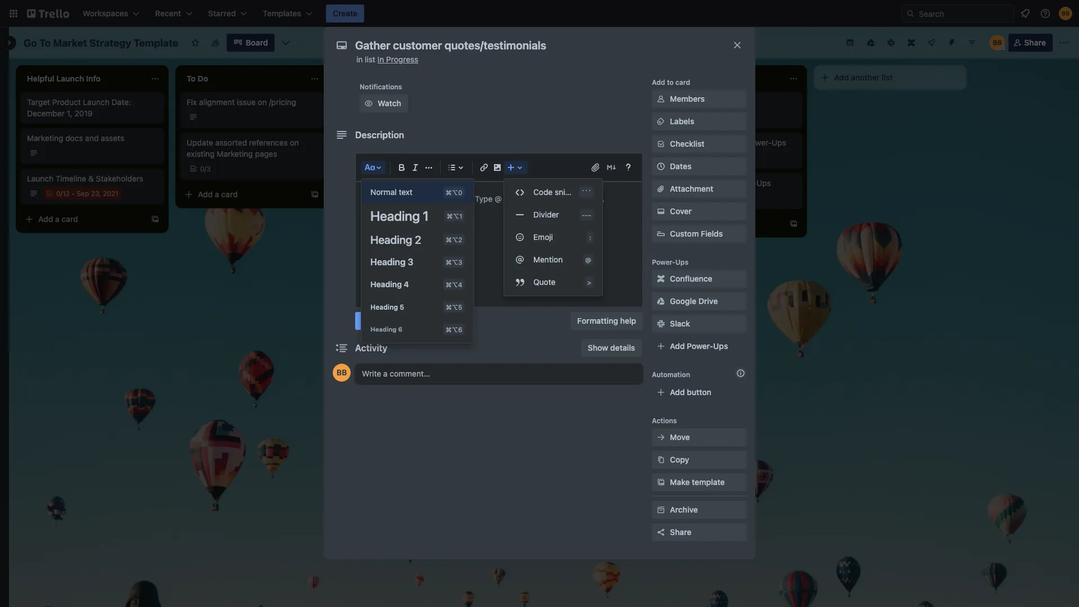 Task type: locate. For each thing, give the bounding box(es) containing it.
jul inside jul 23, 2020 option
[[520, 194, 529, 202]]

card up fields
[[701, 219, 717, 228]]

marketing down december
[[27, 134, 63, 143]]

add a card button
[[340, 129, 466, 147], [180, 186, 306, 204], [20, 210, 146, 228], [659, 215, 785, 233]]

/ left "•"
[[60, 190, 63, 197]]

0 down existing
[[200, 165, 204, 173]]

/ for 3
[[204, 165, 207, 173]]

0 vertical spatial create from template… image
[[310, 190, 319, 199]]

1 left ⌘⌥1
[[423, 208, 429, 224]]

create from template… image
[[151, 215, 160, 224]]

3 sm image from the top
[[656, 138, 667, 150]]

sm image inside cover link
[[656, 206, 667, 217]]

1 horizontal spatial 23,
[[531, 194, 541, 202]]

0 horizontal spatial 1
[[423, 208, 429, 224]]

0 horizontal spatial launch
[[27, 174, 54, 183]]

2019
[[75, 109, 93, 118]]

1 vertical spatial share
[[670, 528, 692, 537]]

open information menu image
[[1040, 8, 1052, 19]]

2 vertical spatial nov
[[679, 194, 692, 202]]

2 horizontal spatial on
[[735, 138, 744, 147]]

add a card down 12
[[38, 215, 78, 224]]

card down "•"
[[62, 215, 78, 224]]

sm image left watch at left
[[363, 98, 375, 109]]

Jul 19, 2020 checkbox
[[506, 151, 562, 164]]

create from template… image for marketing training on power-ups
[[790, 219, 799, 228]]

heading 1
[[371, 208, 429, 224]]

sm image inside watch button
[[363, 98, 375, 109]]

0 vertical spatial jul
[[520, 154, 529, 161]]

add a card for update assorted references on existing marketing pages
[[198, 190, 238, 199]]

2 - from the left
[[585, 211, 589, 219]]

training up nov 9, 2020
[[704, 138, 733, 147]]

nov up dates
[[679, 154, 692, 161]]

share button down archive 'link'
[[652, 524, 747, 542]]

sm image left make
[[656, 477, 667, 488]]

progress
[[386, 55, 419, 64]]

1 vertical spatial 1
[[593, 381, 597, 389]]

training up nov 14, 2020
[[688, 179, 717, 188]]

share down archive
[[670, 528, 692, 537]]

Nov 9, 2020 checkbox
[[666, 151, 722, 164]]

5
[[400, 303, 404, 311]]

2020 right 13, in the top of the page
[[705, 113, 722, 121]]

heading for heading 4
[[371, 280, 402, 289]]

Write a comment text field
[[355, 364, 643, 384]]

heading for heading 3
[[371, 257, 406, 267]]

ups inside "link"
[[757, 179, 772, 188]]

1 horizontal spatial list
[[882, 73, 894, 82]]

a down quotes/testimonials
[[375, 134, 379, 143]]

sm image inside make template link
[[656, 477, 667, 488]]

1 horizontal spatial marketing
[[217, 149, 253, 159]]

marketing inside the update assorted references on existing marketing pages
[[217, 149, 253, 159]]

Jul 23, 2020 checkbox
[[506, 191, 563, 205]]

add a card button down the 0 / 3
[[180, 186, 306, 204]]

on for references
[[290, 138, 299, 147]]

launch
[[83, 98, 110, 107], [27, 174, 54, 183]]

stakeholders
[[96, 174, 143, 183]]

code snippet ```
[[534, 188, 592, 197]]

ups
[[772, 138, 787, 147], [757, 179, 772, 188], [676, 258, 689, 266], [714, 342, 729, 351]]

:
[[590, 233, 592, 241]]

launch up 2019
[[83, 98, 110, 107]]

another
[[852, 73, 880, 82]]

0 vertical spatial list
[[365, 55, 376, 64]]

0 vertical spatial training
[[704, 138, 733, 147]]

references
[[249, 138, 288, 147]]

in-app announcement link
[[506, 178, 637, 189]]

move
[[670, 433, 690, 442]]

-
[[582, 211, 585, 219], [585, 211, 589, 219], [589, 211, 592, 219]]

1 vertical spatial launch
[[27, 174, 54, 183]]

0 horizontal spatial share button
[[652, 524, 747, 542]]

0 left 12
[[56, 190, 60, 197]]

on right references
[[290, 138, 299, 147]]

members link
[[652, 90, 747, 108]]

nov inside option
[[679, 154, 692, 161]]

1 vertical spatial list
[[882, 73, 894, 82]]

0 notifications image
[[1019, 7, 1033, 20]]

image image
[[491, 161, 504, 174]]

messaging
[[666, 98, 705, 107]]

0 vertical spatial 0
[[200, 165, 204, 173]]

code
[[534, 188, 553, 197]]

power- down slack in the bottom of the page
[[687, 342, 714, 351]]

3 nov from the top
[[679, 194, 692, 202]]

nov left 13, in the top of the page
[[679, 113, 692, 121]]

open help dialog image
[[622, 161, 636, 174]]

2 heading from the top
[[371, 233, 412, 246]]

sm image left cover
[[656, 206, 667, 217]]

sm image inside members link
[[656, 93, 667, 105]]

sm image inside move link
[[656, 432, 667, 443]]

23, inside option
[[531, 194, 541, 202]]

4 sm image from the top
[[656, 273, 667, 285]]

launch left timeline
[[27, 174, 54, 183]]

sm image for google drive
[[656, 296, 667, 307]]

sm image
[[363, 98, 375, 109], [656, 206, 667, 217], [656, 296, 667, 307], [656, 318, 667, 330], [656, 454, 667, 466], [656, 477, 667, 488], [656, 504, 667, 516]]

31,
[[531, 381, 540, 389]]

3 up '4'
[[408, 257, 414, 267]]

drive
[[699, 297, 718, 306]]

divider image
[[513, 208, 527, 222]]

on down messaging doc link
[[735, 138, 744, 147]]

emoji
[[534, 233, 553, 242]]

1 horizontal spatial launch
[[83, 98, 110, 107]]

add a card up custom fields
[[677, 219, 717, 228]]

1 vertical spatial share button
[[652, 524, 747, 542]]

heading up heading 2
[[371, 208, 420, 224]]

nov down attachment
[[679, 194, 692, 202]]

6
[[398, 326, 403, 333]]

0 vertical spatial 1
[[423, 208, 429, 224]]

assets
[[101, 134, 124, 143]]

1 horizontal spatial create from template… image
[[790, 219, 799, 228]]

on for issue
[[258, 98, 267, 107]]

training inside "link"
[[688, 179, 717, 188]]

list right in
[[365, 55, 376, 64]]

2020 for marketing training on power-ups
[[702, 154, 718, 161]]

a down the update assorted references on existing marketing pages
[[215, 190, 219, 199]]

sm image inside labels 'link'
[[656, 116, 667, 127]]

jul for newsletter
[[520, 381, 529, 389]]

template
[[134, 37, 179, 49]]

1 nov from the top
[[679, 113, 692, 121]]

attachment
[[670, 184, 714, 193]]

2020 right the 9,
[[702, 154, 718, 161]]

1 sm image from the top
[[656, 93, 667, 105]]

nov 9, 2020
[[679, 154, 718, 161]]

3 - from the left
[[589, 211, 592, 219]]

2020
[[705, 113, 722, 121], [542, 154, 559, 161], [702, 154, 718, 161], [543, 194, 559, 202], [705, 194, 722, 202], [542, 381, 559, 389]]

0 vertical spatial /
[[204, 165, 207, 173]]

4 heading from the top
[[371, 280, 402, 289]]

add a card button for marketing training on power-ups
[[659, 215, 785, 233]]

1 vertical spatial training
[[688, 179, 717, 188]]

sm image left labels
[[656, 116, 667, 127]]

1 - from the left
[[582, 211, 585, 219]]

show menu image
[[1059, 37, 1070, 48]]

mention
[[534, 255, 563, 264]]

23, right code snippet image
[[531, 194, 541, 202]]

add a card for marketing docs and assets
[[38, 215, 78, 224]]

heading for heading 6
[[371, 326, 397, 333]]

•
[[72, 190, 75, 197]]

add a card button for marketing docs and assets
[[20, 210, 146, 228]]

share left show menu 'image'
[[1025, 38, 1047, 47]]

italic ⌘i image
[[409, 161, 422, 174]]

0 horizontal spatial 0
[[56, 190, 60, 197]]

2020 inside option
[[702, 154, 718, 161]]

power-ups
[[652, 258, 689, 266]]

in
[[357, 55, 363, 64]]

sm image for make template
[[656, 477, 667, 488]]

quote image
[[513, 276, 527, 289]]

sm image down add to card
[[656, 93, 667, 105]]

add a card down quotes/testimonials
[[358, 134, 398, 143]]

23, right 'sep'
[[91, 190, 101, 197]]

power- right on on the right top of page
[[731, 179, 757, 188]]

app
[[516, 179, 531, 188]]

email newsletter link
[[506, 364, 637, 376]]

marketing
[[27, 134, 63, 143], [666, 138, 702, 147], [217, 149, 253, 159]]

sm image
[[656, 93, 667, 105], [656, 116, 667, 127], [656, 138, 667, 150], [656, 273, 667, 285], [656, 432, 667, 443]]

fields
[[701, 229, 723, 238]]

1 vertical spatial jul
[[520, 194, 529, 202]]

3 heading from the top
[[371, 257, 406, 267]]

1 vertical spatial /
[[60, 190, 63, 197]]

0 horizontal spatial share
[[670, 528, 692, 537]]

0 vertical spatial 3
[[207, 165, 211, 173]]

3 down existing
[[207, 165, 211, 173]]

button
[[687, 388, 712, 397]]

1 vertical spatial bob builder (bobbuilder40) image
[[333, 364, 351, 382]]

0
[[200, 165, 204, 173], [56, 190, 60, 197]]

date:
[[112, 98, 131, 107]]

2 sm image from the top
[[656, 116, 667, 127]]

share button
[[1009, 34, 1053, 52], [652, 524, 747, 542]]

cover link
[[652, 202, 747, 220]]

⌘⌥5
[[446, 303, 463, 311]]

sm image left slack in the bottom of the page
[[656, 318, 667, 330]]

sm image inside copy link
[[656, 454, 667, 466]]

on inside the update assorted references on existing marketing pages
[[290, 138, 299, 147]]

5 heading from the top
[[371, 303, 398, 311]]

share for the top share button
[[1025, 38, 1047, 47]]

2020 inside checkbox
[[542, 381, 559, 389]]

1 vertical spatial 0
[[56, 190, 60, 197]]

a up custom fields
[[694, 219, 698, 228]]

⌘⌥3
[[446, 258, 463, 266]]

2 horizontal spatial marketing
[[666, 138, 702, 147]]

google drive
[[670, 297, 718, 306]]

1 horizontal spatial 1
[[593, 381, 597, 389]]

1 horizontal spatial share
[[1025, 38, 1047, 47]]

cancel button
[[390, 312, 429, 330]]

2 vertical spatial jul
[[520, 381, 529, 389]]

make template
[[670, 478, 725, 487]]

1 horizontal spatial /
[[204, 165, 207, 173]]

1 vertical spatial create from template… image
[[790, 219, 799, 228]]

heading up heading 3
[[371, 233, 412, 246]]

None text field
[[350, 35, 721, 55]]

0 horizontal spatial create from template… image
[[310, 190, 319, 199]]

sm image inside checklist link
[[656, 138, 667, 150]]

2020 inside option
[[543, 194, 559, 202]]

messaging doc link
[[666, 97, 796, 108]]

heading up heading 4
[[371, 257, 406, 267]]

quotes/testimonials
[[346, 109, 417, 118]]

0 for 0 / 3
[[200, 165, 204, 173]]

5 sm image from the top
[[656, 432, 667, 443]]

email
[[506, 365, 526, 375]]

2020 for in-app announcement
[[543, 194, 559, 202]]

sm image inside archive 'link'
[[656, 504, 667, 516]]

view markdown image
[[606, 162, 618, 173]]

1 vertical spatial 3
[[408, 257, 414, 267]]

emoji image
[[513, 231, 527, 244]]

add another list
[[835, 73, 894, 82]]

pages
[[255, 149, 277, 159]]

2020 down in-app announcement
[[543, 194, 559, 202]]

primary element
[[0, 0, 1080, 27]]

heading
[[371, 208, 420, 224], [371, 233, 412, 246], [371, 257, 406, 267], [371, 280, 402, 289], [371, 303, 398, 311], [371, 326, 397, 333]]

on right issue
[[258, 98, 267, 107]]

menu
[[504, 181, 603, 294]]

0 vertical spatial launch
[[83, 98, 110, 107]]

make template link
[[652, 474, 747, 492]]

add a card button down nov 14, 2020
[[659, 215, 785, 233]]

jul down app on the top of the page
[[520, 194, 529, 202]]

3 inside "heading 1" group
[[408, 257, 414, 267]]

Main content area, start typing to enter text. text field
[[368, 192, 631, 219]]

0 vertical spatial share button
[[1009, 34, 1053, 52]]

23,
[[91, 190, 101, 197], [531, 194, 541, 202]]

&
[[88, 174, 94, 183]]

power- inside "link"
[[731, 179, 757, 188]]

sm image down power-ups
[[656, 273, 667, 285]]

3 jul from the top
[[520, 381, 529, 389]]

sm image for labels
[[656, 116, 667, 127]]

sm image left copy
[[656, 454, 667, 466]]

marketing down assorted
[[217, 149, 253, 159]]

heading down "save"
[[371, 326, 397, 333]]

training for sales
[[688, 179, 717, 188]]

a down "0 / 12 • sep 23, 2021"
[[55, 215, 60, 224]]

card down the update assorted references on existing marketing pages
[[221, 190, 238, 199]]

in list in progress
[[357, 55, 419, 64]]

4
[[404, 280, 409, 289]]

0 horizontal spatial list
[[365, 55, 376, 64]]

jul left 31,
[[520, 381, 529, 389]]

marketing for marketing training on power-ups
[[666, 138, 702, 147]]

watch
[[378, 99, 401, 108]]

0 horizontal spatial /
[[60, 190, 63, 197]]

1 vertical spatial nov
[[679, 154, 692, 161]]

0 horizontal spatial marketing
[[27, 134, 63, 143]]

a for update assorted references on existing marketing pages
[[215, 190, 219, 199]]

lists image
[[445, 161, 459, 174]]

a for marketing docs and assets
[[55, 215, 60, 224]]

to
[[39, 37, 51, 49]]

1 horizontal spatial share button
[[1009, 34, 1053, 52]]

2
[[415, 233, 421, 246]]

launch timeline & stakeholders
[[27, 174, 143, 183]]

menu containing code snippet
[[504, 181, 603, 294]]

jul inside "jul 31, 2020" checkbox
[[520, 381, 529, 389]]

on
[[719, 179, 729, 188]]

bob builder (bobbuilder40) image
[[990, 35, 1006, 51], [333, 364, 351, 382]]

sm image left google
[[656, 296, 667, 307]]

text
[[399, 188, 413, 197]]

0 vertical spatial nov
[[679, 113, 692, 121]]

formatting help
[[578, 316, 637, 326]]

customize views image
[[280, 37, 292, 48]]

Board name text field
[[18, 34, 184, 52]]

sm image left archive
[[656, 504, 667, 516]]

Jul 31, 2020 checkbox
[[506, 378, 562, 391]]

add a card for marketing training on power-ups
[[677, 219, 717, 228]]

gather
[[346, 98, 371, 107]]

card for update assorted references on existing marketing pages
[[221, 190, 238, 199]]

heading left 5
[[371, 303, 398, 311]]

marketing up nov 9, 2020 option
[[666, 138, 702, 147]]

jul
[[520, 154, 529, 161], [520, 194, 529, 202], [520, 381, 529, 389]]

1 horizontal spatial 3
[[408, 257, 414, 267]]

power-
[[747, 138, 772, 147], [731, 179, 757, 188], [652, 258, 676, 266], [687, 342, 714, 351]]

nov 14, 2020
[[679, 194, 722, 202]]

1 jul from the top
[[520, 154, 529, 161]]

2020 right "14,"
[[705, 194, 722, 202]]

heading left '4'
[[371, 280, 402, 289]]

0 horizontal spatial bob builder (bobbuilder40) image
[[333, 364, 351, 382]]

help
[[621, 316, 637, 326]]

training for marketing
[[704, 138, 733, 147]]

sm image for checklist
[[656, 138, 667, 150]]

sm image for slack
[[656, 318, 667, 330]]

sm image left checklist
[[656, 138, 667, 150]]

switch to… image
[[8, 8, 19, 19]]

0 vertical spatial share
[[1025, 38, 1047, 47]]

a for marketing training on power-ups
[[694, 219, 698, 228]]

/ down existing
[[204, 165, 207, 173]]

jul inside jul 19, 2020 checkbox
[[520, 154, 529, 161]]

bold ⌘b image
[[395, 161, 409, 174]]

1 horizontal spatial 0
[[200, 165, 204, 173]]

0 horizontal spatial 23,
[[91, 190, 101, 197]]

editor toolbar toolbar
[[361, 159, 638, 343]]

2 nov from the top
[[679, 154, 692, 161]]

1 heading from the top
[[371, 208, 420, 224]]

0 horizontal spatial on
[[258, 98, 267, 107]]

6 heading from the top
[[371, 326, 397, 333]]

2 jul from the top
[[520, 194, 529, 202]]

create from template… image
[[310, 190, 319, 199], [790, 219, 799, 228]]

add
[[835, 73, 850, 82], [652, 78, 666, 86], [358, 134, 373, 143], [198, 190, 213, 199], [38, 215, 53, 224], [677, 219, 692, 228], [670, 342, 685, 351], [670, 388, 685, 397]]

list right another
[[882, 73, 894, 82]]

market
[[53, 37, 87, 49]]

marketing training on power-ups
[[666, 138, 787, 147]]

issue
[[237, 98, 256, 107]]

jul 31, 2020
[[520, 381, 559, 389]]

sm image down actions
[[656, 432, 667, 443]]

add a card
[[358, 134, 398, 143], [198, 190, 238, 199], [38, 215, 78, 224], [677, 219, 717, 228]]

Search field
[[916, 5, 1014, 22]]

1 horizontal spatial on
[[290, 138, 299, 147]]

add a card down the 0 / 3
[[198, 190, 238, 199]]

1 horizontal spatial bob builder (bobbuilder40) image
[[990, 35, 1006, 51]]

add a card button down 'sep'
[[20, 210, 146, 228]]

share button down 0 notifications icon
[[1009, 34, 1053, 52]]

more formatting image
[[422, 161, 436, 174]]

add a card button for update assorted references on existing marketing pages
[[180, 186, 306, 204]]

1 down email newsletter link
[[593, 381, 597, 389]]

jul left '19,'
[[520, 154, 529, 161]]

2020 right 31,
[[542, 381, 559, 389]]

0 / 12 • sep 23, 2021
[[56, 190, 118, 197]]



Task type: vqa. For each thing, say whether or not it's contained in the screenshot.


Task type: describe. For each thing, give the bounding box(es) containing it.
mention image
[[513, 253, 527, 267]]

text styles image
[[363, 161, 377, 174]]

in progress link
[[378, 55, 419, 64]]

1 inside "heading 1" group
[[423, 208, 429, 224]]

to
[[667, 78, 674, 86]]

formatting
[[578, 316, 619, 326]]

power- down messaging doc link
[[747, 138, 772, 147]]

checklist
[[670, 139, 705, 148]]

calendar power-up image
[[846, 38, 855, 47]]

gather customer quotes/testimonials
[[346, 98, 417, 118]]

template
[[692, 478, 725, 487]]

email newsletter
[[506, 365, 567, 375]]

sm image for cover
[[656, 206, 667, 217]]

share for share button to the bottom
[[670, 528, 692, 537]]

quote
[[534, 278, 556, 287]]

fix alignment issue on /pricing link
[[187, 97, 317, 108]]

add another list button
[[814, 65, 967, 90]]

move link
[[652, 429, 747, 447]]

board link
[[227, 34, 275, 52]]

add to card
[[652, 78, 691, 86]]

custom fields button
[[652, 228, 747, 240]]

fix alignment issue on /pricing
[[187, 98, 296, 107]]

nov 13, 2020
[[679, 113, 722, 121]]

update assorted references on existing marketing pages
[[187, 138, 299, 159]]

0 for 0 / 12 • sep 23, 2021
[[56, 190, 60, 197]]

description
[[355, 130, 404, 140]]

in-
[[506, 179, 516, 188]]

12
[[63, 190, 70, 197]]

19,
[[531, 154, 540, 161]]

@
[[586, 256, 592, 264]]

sm image for members
[[656, 93, 667, 105]]

>
[[588, 278, 592, 286]]

target product launch date: december 1, 2019
[[27, 98, 131, 118]]

save button
[[355, 312, 387, 330]]

sm image for archive
[[656, 504, 667, 516]]

nov for sales
[[679, 194, 692, 202]]

0 / 3
[[200, 165, 211, 173]]

sm image for move
[[656, 432, 667, 443]]

nov for messaging
[[679, 113, 692, 121]]

custom
[[670, 229, 699, 238]]

⌘⌥2
[[446, 236, 463, 244]]

0 horizontal spatial 3
[[207, 165, 211, 173]]

in
[[378, 55, 384, 64]]

docs
[[65, 134, 83, 143]]

watch button
[[360, 94, 408, 112]]

normal
[[371, 188, 397, 197]]

update assorted references on existing marketing pages link
[[187, 137, 317, 160]]

add inside button
[[835, 73, 850, 82]]

fix
[[187, 98, 197, 107]]

⌘⌥6
[[446, 326, 463, 334]]

power- up confluence
[[652, 258, 676, 266]]

code snippet image
[[513, 186, 527, 199]]

14,
[[694, 194, 703, 202]]

heading for heading 5
[[371, 303, 398, 311]]

google
[[670, 297, 697, 306]]

marketing for marketing docs and assets
[[27, 134, 63, 143]]

attach and insert link image
[[591, 162, 602, 173]]

2020 for messaging doc
[[705, 113, 722, 121]]

card for marketing docs and assets
[[62, 215, 78, 224]]

marketing docs and assets link
[[27, 133, 157, 144]]

heading 3
[[371, 257, 414, 267]]

jul 23, 2020
[[520, 194, 559, 202]]

save
[[362, 316, 380, 326]]

heading 6
[[371, 326, 403, 333]]

alignment
[[199, 98, 235, 107]]

jul 19, 2020
[[520, 154, 559, 161]]

Nov 13, 2020 checkbox
[[666, 110, 725, 124]]

menu inside editor toolbar toolbar
[[504, 181, 603, 294]]

target
[[27, 98, 50, 107]]

custom fields
[[670, 229, 723, 238]]

sm image for copy
[[656, 454, 667, 466]]

heading for heading 2
[[371, 233, 412, 246]]

announcement
[[533, 179, 588, 188]]

create
[[333, 9, 358, 18]]

card right to
[[676, 78, 691, 86]]

newsletter
[[528, 365, 567, 375]]

1,
[[67, 109, 72, 118]]

0 vertical spatial bob builder (bobbuilder40) image
[[990, 35, 1006, 51]]

sales training on power-ups link
[[666, 178, 796, 189]]

star or unstar board image
[[191, 38, 200, 47]]

list inside add another list button
[[882, 73, 894, 82]]

9,
[[694, 154, 700, 161]]

marketing training on power-ups link
[[666, 137, 796, 148]]

search image
[[907, 9, 916, 18]]

Nov 14, 2020 checkbox
[[666, 191, 725, 205]]

jul for app
[[520, 194, 529, 202]]

cancel
[[397, 316, 423, 326]]

doc
[[707, 98, 722, 107]]

launch inside target product launch date: december 1, 2019
[[83, 98, 110, 107]]

launch timeline & stakeholders link
[[27, 173, 157, 184]]

customer
[[373, 98, 408, 107]]

actions
[[652, 417, 677, 425]]

nov for marketing
[[679, 154, 692, 161]]

create button
[[326, 4, 365, 22]]

heading 1 group
[[362, 181, 474, 341]]

sm image for watch
[[363, 98, 375, 109]]

workspace visible image
[[211, 38, 220, 47]]

board
[[246, 38, 268, 47]]

and
[[85, 134, 99, 143]]

show details link
[[581, 339, 642, 357]]

2020 for sales training on power-ups
[[705, 194, 722, 202]]

checklist link
[[652, 135, 747, 153]]

details
[[611, 343, 636, 353]]

add inside "button"
[[670, 388, 685, 397]]

card down quotes/testimonials
[[381, 134, 398, 143]]

slack
[[670, 319, 691, 328]]

heading 2
[[371, 233, 421, 246]]

product
[[52, 98, 81, 107]]

---
[[582, 211, 592, 219]]

sm image for confluence
[[656, 273, 667, 285]]

2020 for email newsletter
[[542, 381, 559, 389]]

⌘⌥4
[[446, 281, 463, 289]]

labels link
[[652, 112, 747, 130]]

bob builder (bobbuilder40) image
[[1060, 7, 1073, 20]]

create from template… image for update assorted references on existing marketing pages
[[310, 190, 319, 199]]

heading for heading 1
[[371, 208, 420, 224]]

2020 right '19,'
[[542, 154, 559, 161]]

make
[[670, 478, 690, 487]]

archive link
[[652, 501, 747, 519]]

normal text
[[371, 188, 413, 197]]

card for marketing training on power-ups
[[701, 219, 717, 228]]

⌘⌥0
[[446, 188, 463, 196]]

/ for 12
[[60, 190, 63, 197]]

december
[[27, 109, 65, 118]]

⌘⌥1
[[447, 212, 463, 220]]

confluence
[[670, 274, 713, 283]]

link image
[[477, 161, 491, 174]]

power ups image
[[928, 38, 937, 47]]

go
[[24, 37, 37, 49]]

add a card button up bold ⌘b icon
[[340, 129, 466, 147]]



